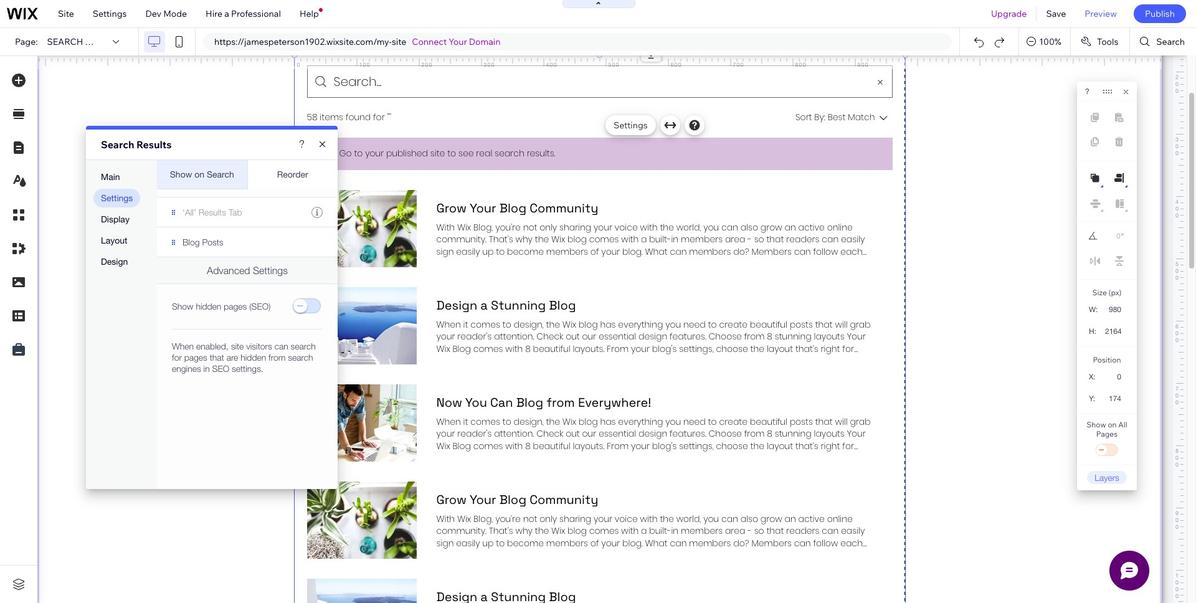 Task type: describe. For each thing, give the bounding box(es) containing it.
400
[[546, 61, 557, 68]]

h:
[[1089, 327, 1097, 336]]

site
[[58, 8, 74, 19]]

500
[[609, 61, 620, 68]]

search button
[[1131, 28, 1196, 55]]

position
[[1093, 355, 1121, 365]]

hire a professional
[[206, 8, 281, 19]]

a
[[225, 8, 229, 19]]

0
[[297, 61, 301, 68]]

search for search
[[1157, 36, 1185, 47]]

900
[[858, 61, 869, 68]]

100
[[359, 61, 370, 68]]

your
[[449, 36, 467, 47]]

search
[[47, 36, 83, 47]]

all
[[1119, 420, 1128, 429]]

y:
[[1089, 394, 1096, 403]]

°
[[1121, 232, 1124, 241]]

professional
[[231, 8, 281, 19]]

hire
[[206, 8, 223, 19]]

preview button
[[1076, 0, 1127, 27]]

layers
[[1095, 472, 1120, 483]]

upgrade
[[991, 8, 1027, 19]]

size
[[1093, 288, 1107, 297]]

600
[[671, 61, 682, 68]]

https://jamespeterson1902.wixsite.com/my-site connect your domain
[[214, 36, 501, 47]]

save
[[1047, 8, 1066, 19]]

tools button
[[1071, 28, 1130, 55]]

dev
[[145, 8, 161, 19]]

100%
[[1040, 36, 1062, 47]]

results
[[85, 36, 124, 47]]

publish button
[[1134, 4, 1187, 23]]

search results
[[47, 36, 124, 47]]

? button
[[1086, 87, 1090, 96]]

mode
[[163, 8, 187, 19]]

search for search results
[[101, 138, 134, 151]]



Task type: locate. For each thing, give the bounding box(es) containing it.
layers button
[[1087, 471, 1127, 484]]

search results
[[101, 138, 172, 151]]

(px)
[[1109, 288, 1122, 297]]

settings
[[93, 8, 127, 19], [614, 120, 648, 131]]

1 vertical spatial settings
[[614, 120, 648, 131]]

300
[[484, 61, 495, 68]]

show
[[1087, 420, 1107, 429]]

domain
[[469, 36, 501, 47]]

site
[[392, 36, 407, 47]]

200
[[422, 61, 433, 68]]

None text field
[[1104, 228, 1121, 244], [1103, 301, 1127, 318], [1102, 368, 1127, 385], [1102, 390, 1127, 407], [1104, 228, 1121, 244], [1103, 301, 1127, 318], [1102, 368, 1127, 385], [1102, 390, 1127, 407]]

1 horizontal spatial settings
[[614, 120, 648, 131]]

search down publish
[[1157, 36, 1185, 47]]

1 horizontal spatial search
[[1157, 36, 1185, 47]]

size (px)
[[1093, 288, 1122, 297]]

search
[[1157, 36, 1185, 47], [101, 138, 134, 151]]

switch
[[1095, 442, 1120, 459]]

search inside button
[[1157, 36, 1185, 47]]

0 vertical spatial settings
[[93, 8, 127, 19]]

tools
[[1097, 36, 1119, 47]]

help
[[300, 8, 319, 19]]

?
[[1086, 87, 1090, 96]]

700
[[733, 61, 744, 68]]

https://jamespeterson1902.wixsite.com/my-
[[214, 36, 392, 47]]

0 horizontal spatial search
[[101, 138, 134, 151]]

None text field
[[1103, 323, 1127, 340]]

show on all pages
[[1087, 420, 1128, 439]]

1 vertical spatial search
[[101, 138, 134, 151]]

100% button
[[1020, 28, 1071, 55]]

save button
[[1037, 0, 1076, 27]]

x:
[[1089, 373, 1096, 381]]

w:
[[1089, 305, 1098, 314]]

on
[[1108, 420, 1117, 429]]

dev mode
[[145, 8, 187, 19]]

0 vertical spatial search
[[1157, 36, 1185, 47]]

800
[[795, 61, 807, 68]]

search left results on the top of the page
[[101, 138, 134, 151]]

publish
[[1145, 8, 1175, 19]]

connect
[[412, 36, 447, 47]]

0 horizontal spatial settings
[[93, 8, 127, 19]]

preview
[[1085, 8, 1117, 19]]

results
[[137, 138, 172, 151]]

pages
[[1097, 429, 1118, 439]]



Task type: vqa. For each thing, say whether or not it's contained in the screenshot.
top 'Search'
yes



